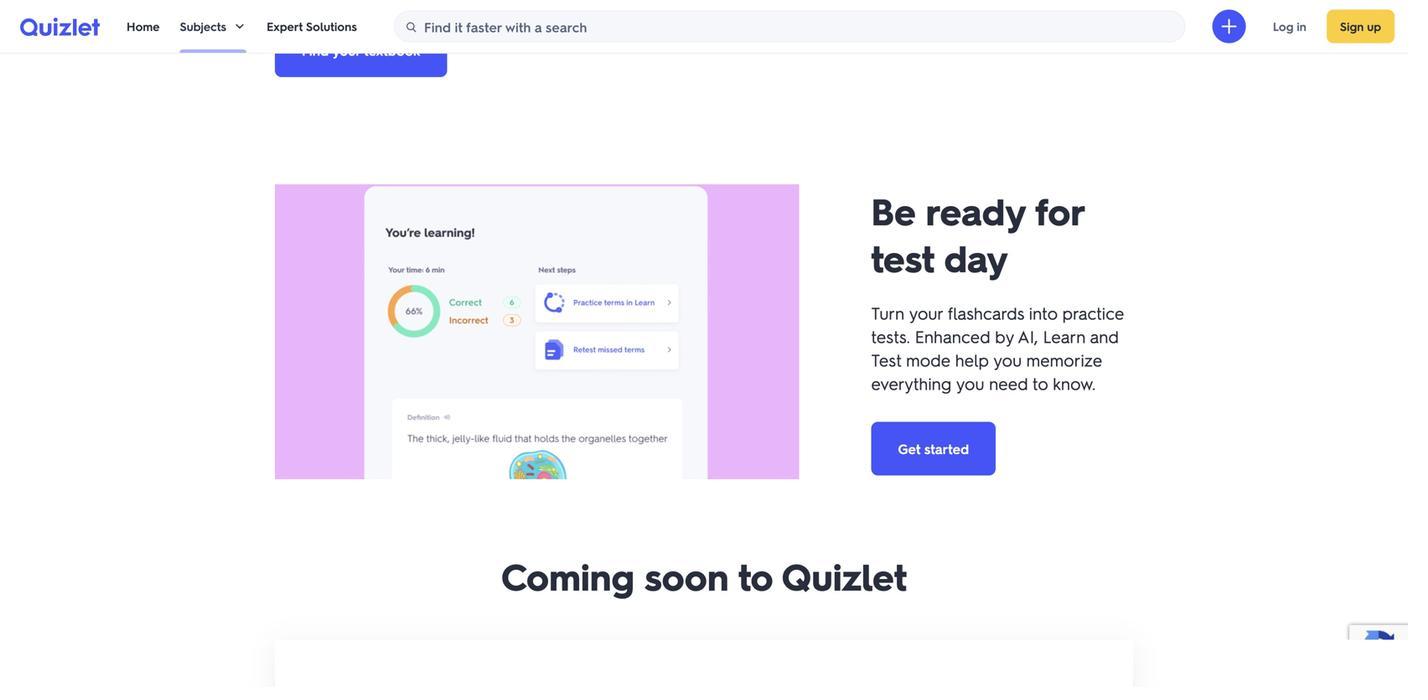 Task type: describe. For each thing, give the bounding box(es) containing it.
to inside "turn your flashcards into practice tests. enhanced by ai, learn and test mode help you memorize everything you need to know."
[[1033, 373, 1049, 395]]

coming soon to quizlet
[[501, 552, 908, 600]]

Search field
[[395, 11, 1186, 43]]

learn
[[1044, 326, 1086, 348]]

coming
[[501, 552, 635, 600]]

started
[[925, 440, 970, 458]]

turn your flashcards into practice tests. enhanced by ai, learn and test mode help you memorize everything you need to know.
[[872, 302, 1125, 395]]

flashcards
[[948, 302, 1025, 324]]

mode
[[907, 349, 951, 371]]

log in
[[1274, 19, 1307, 34]]

2 quizlet image from the top
[[20, 18, 100, 36]]

your for textbook
[[333, 41, 361, 59]]

practice
[[1063, 302, 1125, 324]]

and
[[1091, 326, 1120, 348]]

be ready for test day
[[872, 187, 1084, 282]]

by
[[996, 326, 1015, 348]]

0 vertical spatial you
[[994, 349, 1022, 371]]

expert solutions link
[[267, 0, 357, 53]]

subjects
[[180, 19, 227, 34]]

help
[[956, 349, 989, 371]]

memorize
[[1027, 349, 1103, 371]]

day
[[945, 234, 1009, 282]]

test
[[872, 349, 902, 371]]

enhanced
[[915, 326, 991, 348]]

log
[[1274, 19, 1294, 34]]

create image
[[1220, 16, 1240, 36]]

your for flashcards
[[910, 302, 944, 324]]



Task type: locate. For each thing, give the bounding box(es) containing it.
0 horizontal spatial to
[[739, 552, 773, 600]]

you down help on the bottom of page
[[957, 373, 985, 395]]

up
[[1368, 19, 1382, 34]]

test
[[872, 234, 935, 282]]

your
[[333, 41, 361, 59], [910, 302, 944, 324]]

you up need
[[994, 349, 1022, 371]]

in
[[1298, 19, 1307, 34]]

expert solutions
[[267, 19, 357, 34]]

log in button
[[1260, 10, 1321, 43]]

sign up button
[[1327, 10, 1396, 43]]

quizlet image
[[20, 17, 100, 36], [20, 18, 100, 36]]

to
[[1033, 373, 1049, 395], [739, 552, 773, 600]]

sign up
[[1341, 19, 1382, 34]]

quizlet
[[782, 552, 908, 600]]

to right soon
[[739, 552, 773, 600]]

textbook
[[364, 41, 421, 59]]

get started button
[[872, 422, 996, 476]]

to right need
[[1033, 373, 1049, 395]]

turn
[[872, 302, 905, 324]]

find your textbook button
[[275, 23, 447, 77]]

0 horizontal spatial you
[[957, 373, 985, 395]]

tests.
[[872, 326, 911, 348]]

your down solutions
[[333, 41, 361, 59]]

know.
[[1054, 373, 1096, 395]]

get
[[899, 440, 921, 458]]

expert
[[267, 19, 303, 34]]

1 horizontal spatial your
[[910, 302, 944, 324]]

need
[[990, 373, 1029, 395]]

0 vertical spatial to
[[1033, 373, 1049, 395]]

ready
[[926, 187, 1026, 235]]

soon
[[645, 552, 729, 600]]

solutions
[[306, 19, 357, 34]]

get started
[[899, 440, 970, 458]]

None search field
[[394, 10, 1187, 43]]

1 vertical spatial you
[[957, 373, 985, 395]]

1 vertical spatial to
[[739, 552, 773, 600]]

everything
[[872, 373, 952, 395]]

home link
[[127, 0, 160, 53]]

caret down image
[[233, 20, 247, 33]]

be
[[872, 187, 916, 235]]

search image
[[405, 21, 418, 34]]

ai,
[[1018, 326, 1039, 348]]

1 horizontal spatial you
[[994, 349, 1022, 371]]

into
[[1030, 302, 1058, 324]]

your inside the find your textbook button
[[333, 41, 361, 59]]

your inside "turn your flashcards into practice tests. enhanced by ai, learn and test mode help you memorize everything you need to know."
[[910, 302, 944, 324]]

0 horizontal spatial your
[[333, 41, 361, 59]]

subjects button
[[180, 0, 247, 53]]

you
[[994, 349, 1022, 371], [957, 373, 985, 395]]

home
[[127, 19, 160, 34]]

find your textbook
[[302, 41, 421, 59]]

1 horizontal spatial to
[[1033, 373, 1049, 395]]

sign
[[1341, 19, 1365, 34]]

Search text field
[[424, 11, 1181, 43]]

1 quizlet image from the top
[[20, 17, 100, 36]]

0 vertical spatial your
[[333, 41, 361, 59]]

your up enhanced
[[910, 302, 944, 324]]

find
[[302, 41, 329, 59]]

for
[[1035, 187, 1084, 235]]

1 vertical spatial your
[[910, 302, 944, 324]]



Task type: vqa. For each thing, say whether or not it's contained in the screenshot.
to
yes



